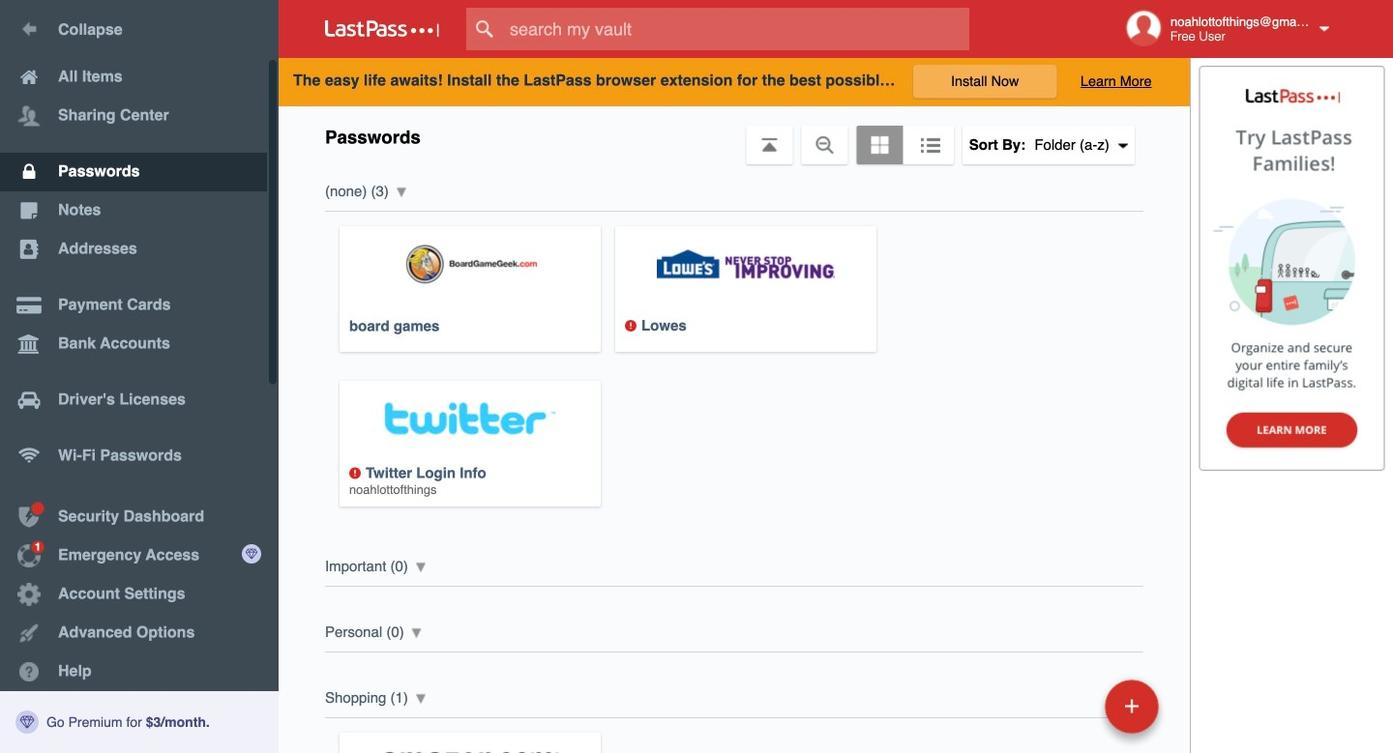 Task type: describe. For each thing, give the bounding box(es) containing it.
new item element
[[972, 679, 1166, 734]]

lastpass image
[[325, 20, 439, 38]]

vault options navigation
[[279, 106, 1190, 164]]



Task type: locate. For each thing, give the bounding box(es) containing it.
Search search field
[[466, 8, 1007, 50]]

main navigation navigation
[[0, 0, 279, 754]]

search my vault text field
[[466, 8, 1007, 50]]

new item navigation
[[972, 674, 1171, 754]]



